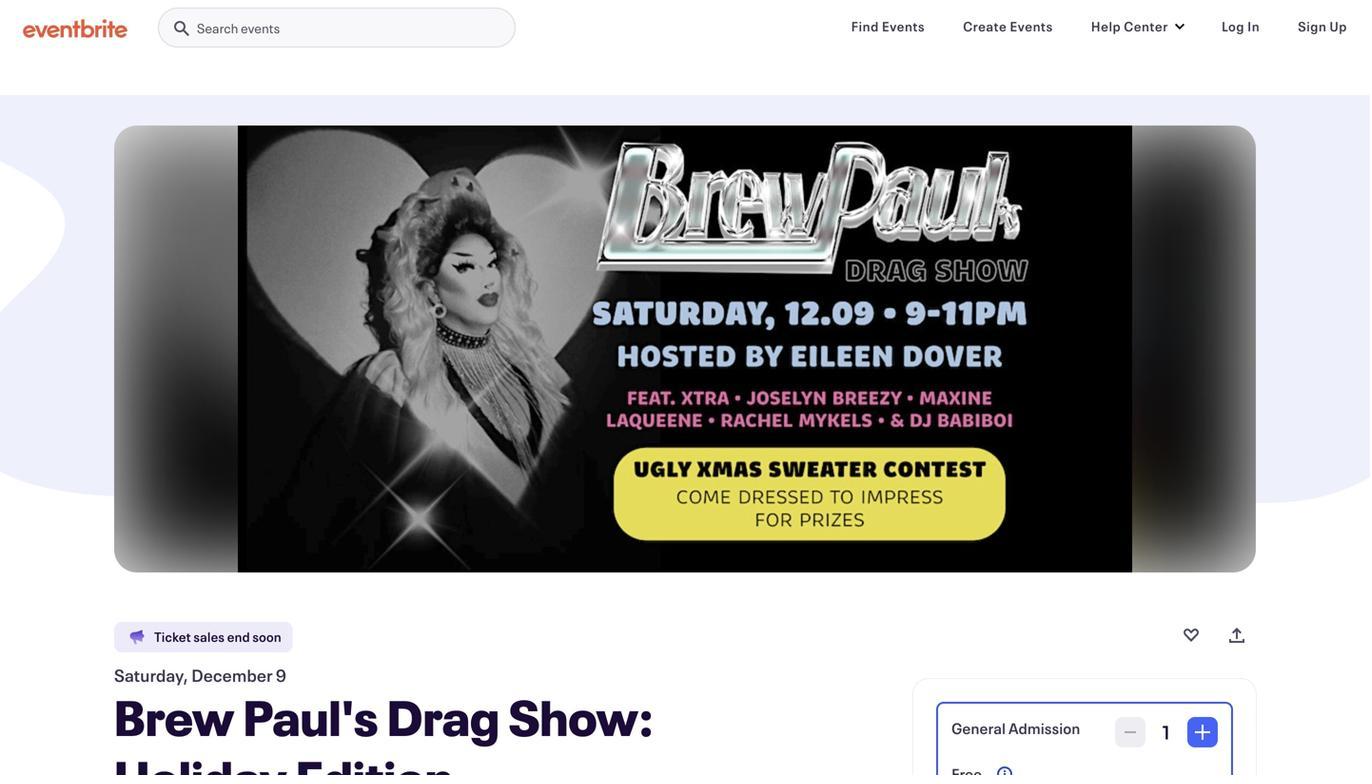 Task type: locate. For each thing, give the bounding box(es) containing it.
1 events from the left
[[882, 18, 925, 35]]

eventbrite image
[[23, 19, 127, 38]]

create events
[[963, 18, 1053, 35]]

events right find
[[882, 18, 925, 35]]

2 events from the left
[[1010, 18, 1053, 35]]

find events
[[851, 18, 925, 35]]

log
[[1222, 18, 1245, 35]]

log in link
[[1206, 8, 1275, 46]]

events
[[882, 18, 925, 35], [1010, 18, 1053, 35]]

1 horizontal spatial events
[[1010, 18, 1053, 35]]

soon
[[252, 628, 281, 646]]

search
[[197, 20, 238, 37]]

events right create at the right top of page
[[1010, 18, 1053, 35]]

log in
[[1222, 18, 1260, 35]]

find events link
[[836, 8, 940, 46]]

events inside create events link
[[1010, 18, 1053, 35]]

brew paul's drag show: holiday edition article
[[0, 57, 1370, 775]]

edition
[[296, 745, 453, 775]]

ticket sales end soon
[[154, 628, 281, 646]]

search events button
[[158, 8, 516, 49]]

saturday, december 9 brew paul's drag show: holiday edition
[[114, 664, 654, 775]]

end
[[227, 628, 250, 646]]

events inside find events "link"
[[882, 18, 925, 35]]

0 horizontal spatial events
[[882, 18, 925, 35]]

show:
[[509, 685, 654, 750]]

events for create events
[[1010, 18, 1053, 35]]

search events
[[197, 20, 280, 37]]

paul's
[[243, 685, 378, 750]]



Task type: describe. For each thing, give the bounding box(es) containing it.
brew
[[114, 685, 234, 750]]

sign up link
[[1283, 8, 1363, 46]]

find
[[851, 18, 879, 35]]

events
[[241, 20, 280, 37]]

december
[[191, 664, 273, 687]]

saturday,
[[114, 664, 188, 687]]

help
[[1091, 18, 1121, 35]]

events for find events
[[882, 18, 925, 35]]

center
[[1124, 18, 1168, 35]]

holiday
[[114, 745, 287, 775]]

in
[[1248, 18, 1260, 35]]

sign
[[1298, 18, 1327, 35]]

ticket
[[154, 628, 191, 646]]

brew paul's drag show: holiday edition image
[[238, 126, 1132, 573]]

drag
[[387, 685, 500, 750]]

up
[[1330, 18, 1347, 35]]

sales
[[193, 628, 225, 646]]

sign up
[[1298, 18, 1347, 35]]

9
[[276, 664, 286, 687]]

create
[[963, 18, 1007, 35]]

create events link
[[948, 8, 1068, 46]]

help center
[[1091, 18, 1168, 35]]



Task type: vqa. For each thing, say whether or not it's contained in the screenshot.
the Find
yes



